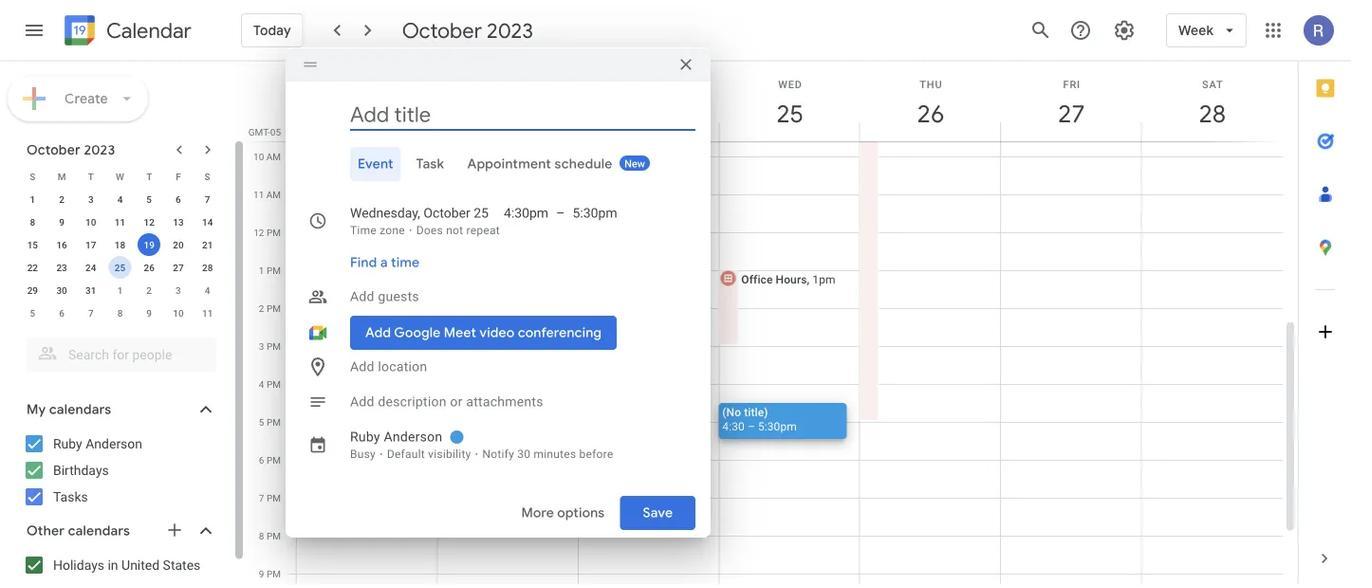 Task type: vqa. For each thing, say whether or not it's contained in the screenshot.


Task type: locate. For each thing, give the bounding box(es) containing it.
column header
[[296, 62, 438, 141], [437, 62, 579, 141]]

1 vertical spatial 11
[[115, 216, 125, 228]]

my calendars list
[[4, 429, 235, 513]]

1 vertical spatial 2023
[[84, 141, 115, 159]]

4 pm from the top
[[267, 341, 281, 352]]

1 up the 15 element
[[30, 194, 35, 205]]

12 pm
[[254, 227, 281, 238]]

pm for 2 pm
[[267, 303, 281, 314]]

0 vertical spatial 10
[[253, 151, 264, 162]]

1 vertical spatial am
[[267, 189, 281, 200]]

11 down 10 am
[[253, 189, 264, 200]]

2 pm from the top
[[267, 265, 281, 276]]

25 inside cell
[[115, 262, 125, 273]]

– inside (no title) 4:30 – 5:30pm
[[748, 420, 755, 433]]

10 am
[[253, 151, 281, 162]]

t left f
[[146, 171, 152, 182]]

7 inside grid
[[259, 493, 264, 504]]

28 down '21'
[[202, 262, 213, 273]]

2023
[[487, 17, 533, 44], [84, 141, 115, 159]]

november 11 element
[[196, 302, 219, 325]]

12 for 12
[[144, 216, 155, 228]]

0 vertical spatial 5:30pm
[[573, 206, 618, 221]]

2 vertical spatial 2
[[259, 303, 264, 314]]

0 horizontal spatial 8
[[30, 216, 35, 228]]

ruby up birthdays
[[53, 436, 82, 452]]

row containing 15
[[18, 234, 222, 256]]

13 element
[[167, 211, 190, 234]]

1 horizontal spatial 26
[[916, 98, 944, 130]]

row containing s
[[18, 165, 222, 188]]

8 pm
[[259, 531, 281, 542]]

0 vertical spatial 30
[[56, 285, 67, 296]]

0 vertical spatial am
[[267, 151, 281, 162]]

2 horizontal spatial 11
[[253, 189, 264, 200]]

5 up 6 pm
[[259, 417, 264, 428]]

23
[[56, 262, 67, 273]]

– down title)
[[748, 420, 755, 433]]

21 element
[[196, 234, 219, 256]]

1 vertical spatial 9
[[147, 308, 152, 319]]

2 up november 9 element on the bottom of page
[[147, 285, 152, 296]]

2 down m
[[59, 194, 64, 205]]

my calendars button
[[4, 395, 235, 425]]

0 vertical spatial 26
[[916, 98, 944, 130]]

None search field
[[0, 330, 235, 372]]

Search for people text field
[[38, 338, 205, 372]]

3 add from the top
[[350, 394, 375, 410]]

Add title text field
[[350, 101, 696, 129]]

am down 05
[[267, 151, 281, 162]]

1 am from the top
[[267, 151, 281, 162]]

week
[[1179, 22, 1214, 39]]

10 up '17'
[[86, 216, 96, 228]]

anderson up default
[[384, 430, 443, 445]]

28 inside column header
[[1198, 98, 1225, 130]]

1 horizontal spatial 9
[[147, 308, 152, 319]]

27 link
[[1050, 92, 1094, 136]]

3 up november 10 element on the bottom left of the page
[[176, 285, 181, 296]]

1 horizontal spatial 1
[[117, 285, 123, 296]]

find a time
[[350, 254, 420, 271]]

2023 up the add title text field
[[487, 17, 533, 44]]

pm up 2 pm
[[267, 265, 281, 276]]

2 t from the left
[[146, 171, 152, 182]]

1 horizontal spatial 2
[[147, 285, 152, 296]]

add left location
[[350, 359, 375, 375]]

9 down 8 pm
[[259, 569, 264, 580]]

7 up 14 element
[[205, 194, 210, 205]]

ruby anderson up birthdays
[[53, 436, 142, 452]]

2 pm
[[259, 303, 281, 314]]

4:30pm
[[504, 206, 549, 221]]

1 t from the left
[[88, 171, 94, 182]]

10 inside '10' element
[[86, 216, 96, 228]]

2 horizontal spatial 25
[[775, 98, 803, 130]]

7 for 7 pm
[[259, 493, 264, 504]]

8 down november 1 element
[[117, 308, 123, 319]]

main drawer image
[[23, 19, 46, 42]]

today
[[253, 22, 291, 39]]

pm up 4 pm
[[267, 341, 281, 352]]

1 horizontal spatial 4
[[205, 285, 210, 296]]

2 vertical spatial 3
[[259, 341, 264, 352]]

default
[[387, 448, 425, 461]]

8 inside grid
[[259, 531, 264, 542]]

3 for 3 pm
[[259, 341, 264, 352]]

0 vertical spatial 4
[[117, 194, 123, 205]]

0 horizontal spatial s
[[30, 171, 35, 182]]

ruby up busy
[[350, 430, 380, 445]]

add other calendars image
[[165, 521, 184, 540]]

20 element
[[167, 234, 190, 256]]

3 row from the top
[[18, 211, 222, 234]]

pm up 3 pm
[[267, 303, 281, 314]]

9 up 16 element
[[59, 216, 64, 228]]

12 inside 12 element
[[144, 216, 155, 228]]

25
[[775, 98, 803, 130], [474, 206, 489, 221], [115, 262, 125, 273]]

0 vertical spatial 2023
[[487, 17, 533, 44]]

6
[[176, 194, 181, 205], [59, 308, 64, 319], [259, 455, 264, 466]]

0 horizontal spatial 10
[[86, 216, 96, 228]]

31 element
[[80, 279, 102, 302]]

27 inside column header
[[1057, 98, 1084, 130]]

30 inside 30 element
[[56, 285, 67, 296]]

11 element
[[109, 211, 131, 234]]

10 for '10' element
[[86, 216, 96, 228]]

1 vertical spatial calendars
[[68, 523, 130, 540]]

4 row from the top
[[18, 234, 222, 256]]

0 vertical spatial 27
[[1057, 98, 1084, 130]]

11 am
[[253, 189, 281, 200]]

1 vertical spatial 7
[[88, 308, 94, 319]]

1 add from the top
[[350, 289, 375, 305]]

6 pm from the top
[[267, 417, 281, 428]]

26 down 19
[[144, 262, 155, 273]]

11
[[253, 189, 264, 200], [115, 216, 125, 228], [202, 308, 213, 319]]

holidays
[[53, 558, 104, 573]]

5 up 12 element
[[147, 194, 152, 205]]

10 down gmt-
[[253, 151, 264, 162]]

row
[[18, 165, 222, 188], [18, 188, 222, 211], [18, 211, 222, 234], [18, 234, 222, 256], [18, 256, 222, 279], [18, 279, 222, 302], [18, 302, 222, 325]]

20
[[173, 239, 184, 251]]

2 horizontal spatial 8
[[259, 531, 264, 542]]

ruby inside my calendars list
[[53, 436, 82, 452]]

2 vertical spatial 6
[[259, 455, 264, 466]]

10 for november 10 element on the bottom left of the page
[[173, 308, 184, 319]]

week button
[[1167, 8, 1247, 53]]

6 up 13 element
[[176, 194, 181, 205]]

calendars up in
[[68, 523, 130, 540]]

to element
[[556, 204, 565, 223]]

0 horizontal spatial 30
[[56, 285, 67, 296]]

does
[[416, 224, 443, 237]]

2 vertical spatial 4
[[259, 379, 264, 390]]

appointment schedule
[[467, 156, 613, 173]]

0 vertical spatial 25
[[775, 98, 803, 130]]

1 horizontal spatial 25
[[474, 206, 489, 221]]

4 up 11 element
[[117, 194, 123, 205]]

pm for 9 pm
[[267, 569, 281, 580]]

1
[[30, 194, 35, 205], [259, 265, 264, 276], [117, 285, 123, 296]]

description
[[378, 394, 447, 410]]

,
[[807, 273, 810, 286]]

add for add guests
[[350, 289, 375, 305]]

0 horizontal spatial anderson
[[86, 436, 142, 452]]

3
[[88, 194, 94, 205], [176, 285, 181, 296], [259, 341, 264, 352]]

3 pm from the top
[[267, 303, 281, 314]]

calendars
[[49, 402, 111, 419], [68, 523, 130, 540]]

8 down 7 pm
[[259, 531, 264, 542]]

18 element
[[109, 234, 131, 256]]

1 horizontal spatial 11
[[202, 308, 213, 319]]

5 row from the top
[[18, 256, 222, 279]]

am for 10 am
[[267, 151, 281, 162]]

26 inside column header
[[916, 98, 944, 130]]

27 down 20
[[173, 262, 184, 273]]

1 vertical spatial –
[[748, 420, 755, 433]]

6 down 5 pm
[[259, 455, 264, 466]]

column header up appointment
[[437, 62, 579, 141]]

fri 27
[[1057, 78, 1084, 130]]

2 am from the top
[[267, 189, 281, 200]]

0 horizontal spatial 11
[[115, 216, 125, 228]]

0 horizontal spatial 1
[[30, 194, 35, 205]]

other calendars button
[[4, 516, 235, 547]]

2 horizontal spatial 6
[[259, 455, 264, 466]]

tue column header
[[578, 62, 720, 141]]

0 horizontal spatial –
[[556, 206, 565, 221]]

2 horizontal spatial 4
[[259, 379, 264, 390]]

7 up 8 pm
[[259, 493, 264, 504]]

add guests button
[[343, 280, 696, 314]]

9 for 9 pm
[[259, 569, 264, 580]]

0 horizontal spatial t
[[88, 171, 94, 182]]

notify 30 minutes before
[[483, 448, 614, 461]]

25 down wed at the top right
[[775, 98, 803, 130]]

1 vertical spatial october
[[27, 141, 81, 159]]

t left the w
[[88, 171, 94, 182]]

am for 11 am
[[267, 189, 281, 200]]

am
[[267, 151, 281, 162], [267, 189, 281, 200]]

10 down november 3 element
[[173, 308, 184, 319]]

7 pm
[[259, 493, 281, 504]]

1 vertical spatial add
[[350, 359, 375, 375]]

pm down 3 pm
[[267, 379, 281, 390]]

12 element
[[138, 211, 161, 234]]

row group
[[18, 188, 222, 325]]

0 vertical spatial 6
[[176, 194, 181, 205]]

1 vertical spatial 30
[[518, 448, 531, 461]]

24 element
[[80, 256, 102, 279]]

10 pm from the top
[[267, 569, 281, 580]]

wed 25
[[775, 78, 803, 130]]

1 horizontal spatial ruby anderson
[[350, 430, 443, 445]]

0 horizontal spatial 27
[[173, 262, 184, 273]]

10 inside november 10 element
[[173, 308, 184, 319]]

1 horizontal spatial 27
[[1057, 98, 1084, 130]]

add inside dropdown button
[[350, 289, 375, 305]]

0 vertical spatial calendars
[[49, 402, 111, 419]]

pm down 5 pm
[[267, 455, 281, 466]]

anderson down my calendars dropdown button
[[86, 436, 142, 452]]

0 vertical spatial add
[[350, 289, 375, 305]]

1 vertical spatial 27
[[173, 262, 184, 273]]

other calendars
[[27, 523, 130, 540]]

october 2023
[[402, 17, 533, 44], [27, 141, 115, 159]]

– right 4:30pm
[[556, 206, 565, 221]]

9 pm
[[259, 569, 281, 580]]

calendars right my
[[49, 402, 111, 419]]

schedule
[[555, 156, 613, 173]]

2 horizontal spatial 7
[[259, 493, 264, 504]]

2 vertical spatial october
[[424, 206, 471, 221]]

t
[[88, 171, 94, 182], [146, 171, 152, 182]]

0 horizontal spatial ruby
[[53, 436, 82, 452]]

30
[[56, 285, 67, 296], [518, 448, 531, 461]]

hours
[[776, 273, 807, 286]]

2023 down create
[[84, 141, 115, 159]]

s left m
[[30, 171, 35, 182]]

november 3 element
[[167, 279, 190, 302]]

1 for november 1 element
[[117, 285, 123, 296]]

0 horizontal spatial 5
[[30, 308, 35, 319]]

30 right the notify
[[518, 448, 531, 461]]

6 inside grid
[[259, 455, 264, 466]]

9
[[59, 216, 64, 228], [147, 308, 152, 319], [259, 569, 264, 580]]

add guests
[[350, 289, 419, 305]]

1 pm from the top
[[267, 227, 281, 238]]

26
[[916, 98, 944, 130], [144, 262, 155, 273]]

does not repeat
[[416, 224, 500, 237]]

2 row from the top
[[18, 188, 222, 211]]

row containing 1
[[18, 188, 222, 211]]

0 horizontal spatial 28
[[202, 262, 213, 273]]

create button
[[8, 76, 148, 122]]

my calendars
[[27, 402, 111, 419]]

5:30pm inside (no title) 4:30 – 5:30pm
[[758, 420, 797, 433]]

0 vertical spatial 5
[[147, 194, 152, 205]]

default visibility
[[387, 448, 471, 461]]

0 horizontal spatial 26
[[144, 262, 155, 273]]

28 down sat
[[1198, 98, 1225, 130]]

6 down 30 element
[[59, 308, 64, 319]]

2 horizontal spatial 3
[[259, 341, 264, 352]]

26 link
[[909, 92, 953, 136]]

7 row from the top
[[18, 302, 222, 325]]

10
[[253, 151, 264, 162], [86, 216, 96, 228], [173, 308, 184, 319]]

0 horizontal spatial tab list
[[301, 147, 696, 181]]

zone
[[380, 224, 405, 237]]

time zone
[[350, 224, 405, 237]]

1 vertical spatial 8
[[117, 308, 123, 319]]

2 vertical spatial 9
[[259, 569, 264, 580]]

1 vertical spatial 4
[[205, 285, 210, 296]]

1 horizontal spatial 3
[[176, 285, 181, 296]]

guests
[[378, 289, 419, 305]]

w
[[116, 171, 124, 182]]

column header up event button
[[296, 62, 438, 141]]

31
[[86, 285, 96, 296]]

1 vertical spatial 10
[[86, 216, 96, 228]]

0 horizontal spatial 7
[[88, 308, 94, 319]]

1 horizontal spatial s
[[205, 171, 210, 182]]

s
[[30, 171, 35, 182], [205, 171, 210, 182]]

sat 28
[[1198, 78, 1225, 130]]

wednesday,
[[350, 206, 420, 221]]

1 horizontal spatial –
[[748, 420, 755, 433]]

5:30pm right 'to' element
[[573, 206, 618, 221]]

grid
[[243, 62, 1299, 586]]

7 for november 7 element
[[88, 308, 94, 319]]

2 inside 'element'
[[147, 285, 152, 296]]

5 down 29 element
[[30, 308, 35, 319]]

(no title) 4:30 – 5:30pm
[[723, 406, 797, 433]]

s right f
[[205, 171, 210, 182]]

3 pm
[[259, 341, 281, 352]]

0 horizontal spatial ruby anderson
[[53, 436, 142, 452]]

row containing 8
[[18, 211, 222, 234]]

calendar heading
[[103, 18, 192, 44]]

8 up the 15 element
[[30, 216, 35, 228]]

26 down the thu
[[916, 98, 944, 130]]

row containing 29
[[18, 279, 222, 302]]

11 down 'november 4' element on the left of page
[[202, 308, 213, 319]]

3 up '10' element
[[88, 194, 94, 205]]

1 down 12 pm
[[259, 265, 264, 276]]

pm up 8 pm
[[267, 493, 281, 504]]

1 vertical spatial 1
[[259, 265, 264, 276]]

30 down the 23
[[56, 285, 67, 296]]

2 add from the top
[[350, 359, 375, 375]]

pm up 9 pm
[[267, 531, 281, 542]]

2 horizontal spatial 5
[[259, 417, 264, 428]]

1 vertical spatial 28
[[202, 262, 213, 273]]

2 vertical spatial 10
[[173, 308, 184, 319]]

27
[[1057, 98, 1084, 130], [173, 262, 184, 273]]

1 horizontal spatial 12
[[254, 227, 264, 238]]

28 element
[[196, 256, 219, 279]]

1 s from the left
[[30, 171, 35, 182]]

create
[[65, 90, 108, 107]]

12 up 19
[[144, 216, 155, 228]]

pm up 1 pm
[[267, 227, 281, 238]]

7 pm from the top
[[267, 455, 281, 466]]

add down add location
[[350, 394, 375, 410]]

gmt-05
[[248, 126, 281, 138]]

grid containing 25
[[243, 62, 1299, 586]]

6 row from the top
[[18, 279, 222, 302]]

5 pm from the top
[[267, 379, 281, 390]]

1 vertical spatial 2
[[147, 285, 152, 296]]

0 horizontal spatial 12
[[144, 216, 155, 228]]

1 horizontal spatial 5
[[147, 194, 152, 205]]

1 horizontal spatial 5:30pm
[[758, 420, 797, 433]]

4 inside grid
[[259, 379, 264, 390]]

states
[[163, 558, 201, 573]]

2 horizontal spatial 9
[[259, 569, 264, 580]]

5:30pm
[[573, 206, 618, 221], [758, 420, 797, 433]]

27 down fri
[[1057, 98, 1084, 130]]

3 for november 3 element
[[176, 285, 181, 296]]

9 down "november 2" 'element'
[[147, 308, 152, 319]]

2 horizontal spatial 2
[[259, 303, 264, 314]]

1 horizontal spatial 28
[[1198, 98, 1225, 130]]

2 horizontal spatial 1
[[259, 265, 264, 276]]

9 pm from the top
[[267, 531, 281, 542]]

0 horizontal spatial 25
[[115, 262, 125, 273]]

3 up 4 pm
[[259, 341, 264, 352]]

0 vertical spatial 7
[[205, 194, 210, 205]]

title)
[[744, 406, 769, 419]]

25 down 18
[[115, 262, 125, 273]]

1 up november 8 element
[[117, 285, 123, 296]]

2 column header from the left
[[437, 62, 579, 141]]

1 inside grid
[[259, 265, 264, 276]]

november 10 element
[[167, 302, 190, 325]]

5:30pm down title)
[[758, 420, 797, 433]]

22 element
[[21, 256, 44, 279]]

pm up 6 pm
[[267, 417, 281, 428]]

am up 12 pm
[[267, 189, 281, 200]]

16 element
[[50, 234, 73, 256]]

7 down the 31 element
[[88, 308, 94, 319]]

0 vertical spatial 2
[[59, 194, 64, 205]]

2 vertical spatial 7
[[259, 493, 264, 504]]

9 inside november 9 element
[[147, 308, 152, 319]]

add
[[350, 289, 375, 305], [350, 359, 375, 375], [350, 394, 375, 410]]

11 up 18
[[115, 216, 125, 228]]

add down 'find'
[[350, 289, 375, 305]]

ruby anderson up default
[[350, 430, 443, 445]]

2 vertical spatial 11
[[202, 308, 213, 319]]

1 row from the top
[[18, 165, 222, 188]]

4 down 3 pm
[[259, 379, 264, 390]]

11 for 11 am
[[253, 189, 264, 200]]

2 up 3 pm
[[259, 303, 264, 314]]

pm down 8 pm
[[267, 569, 281, 580]]

25 up repeat
[[474, 206, 489, 221]]

1 horizontal spatial 7
[[205, 194, 210, 205]]

tasks
[[53, 489, 88, 505]]

14 element
[[196, 211, 219, 234]]

19, today element
[[138, 234, 161, 256]]

october
[[402, 17, 482, 44], [27, 141, 81, 159], [424, 206, 471, 221]]

tab list
[[1300, 62, 1352, 533], [301, 147, 696, 181]]

11 for 11 element
[[115, 216, 125, 228]]

pm for 3 pm
[[267, 341, 281, 352]]

9 inside grid
[[259, 569, 264, 580]]

4 up november 11 element
[[205, 285, 210, 296]]

10 inside grid
[[253, 151, 264, 162]]

2 vertical spatial 5
[[259, 417, 264, 428]]

12 down 11 am
[[254, 227, 264, 238]]

other
[[27, 523, 65, 540]]

0 vertical spatial 9
[[59, 216, 64, 228]]

office
[[742, 273, 773, 286]]

0 horizontal spatial 6
[[59, 308, 64, 319]]

0 horizontal spatial october 2023
[[27, 141, 115, 159]]

12 for 12 pm
[[254, 227, 264, 238]]

1 for 1 pm
[[259, 265, 264, 276]]

–
[[556, 206, 565, 221], [748, 420, 755, 433]]

8 pm from the top
[[267, 493, 281, 504]]

or
[[450, 394, 463, 410]]



Task type: describe. For each thing, give the bounding box(es) containing it.
sat
[[1203, 78, 1224, 90]]

1 horizontal spatial 2023
[[487, 17, 533, 44]]

event button
[[350, 147, 401, 181]]

row containing 5
[[18, 302, 222, 325]]

1 horizontal spatial ruby
[[350, 430, 380, 445]]

add for add location
[[350, 359, 375, 375]]

0 horizontal spatial 5:30pm
[[573, 206, 618, 221]]

2 for "november 2" 'element'
[[147, 285, 152, 296]]

wednesday, october 25
[[350, 206, 489, 221]]

30 element
[[50, 279, 73, 302]]

17
[[86, 239, 96, 251]]

task button
[[409, 147, 452, 181]]

25 cell
[[105, 256, 135, 279]]

4 for 'november 4' element on the left of page
[[205, 285, 210, 296]]

attachments
[[466, 394, 544, 410]]

visibility
[[428, 448, 471, 461]]

4 pm
[[259, 379, 281, 390]]

6 for november 6 element
[[59, 308, 64, 319]]

gmt-
[[248, 126, 270, 138]]

before
[[580, 448, 614, 461]]

4:30
[[723, 420, 745, 433]]

find a time button
[[343, 246, 427, 280]]

ruby anderson inside my calendars list
[[53, 436, 142, 452]]

6 for 6 pm
[[259, 455, 264, 466]]

a
[[381, 254, 388, 271]]

14
[[202, 216, 213, 228]]

15 element
[[21, 234, 44, 256]]

november 2 element
[[138, 279, 161, 302]]

4 for 4 pm
[[259, 379, 264, 390]]

settings menu image
[[1114, 19, 1136, 42]]

19 cell
[[135, 234, 164, 256]]

pm for 7 pm
[[267, 493, 281, 504]]

holidays in united states
[[53, 558, 201, 573]]

5 for 5 pm
[[259, 417, 264, 428]]

time
[[350, 224, 377, 237]]

4:30pm – 5:30pm
[[504, 206, 618, 221]]

f
[[176, 171, 181, 182]]

5 for november 5 element
[[30, 308, 35, 319]]

november 4 element
[[196, 279, 219, 302]]

11 for november 11 element
[[202, 308, 213, 319]]

27 element
[[167, 256, 190, 279]]

not
[[446, 224, 464, 237]]

november 8 element
[[109, 302, 131, 325]]

appointment
[[467, 156, 551, 173]]

1 horizontal spatial anderson
[[384, 430, 443, 445]]

29 element
[[21, 279, 44, 302]]

1 horizontal spatial october 2023
[[402, 17, 533, 44]]

10 element
[[80, 211, 102, 234]]

27 column header
[[1001, 62, 1143, 141]]

anderson inside my calendars list
[[86, 436, 142, 452]]

0 horizontal spatial 2023
[[84, 141, 115, 159]]

25 inside wed 25
[[775, 98, 803, 130]]

location
[[378, 359, 428, 375]]

8 for 8 pm
[[259, 531, 264, 542]]

22
[[27, 262, 38, 273]]

26 inside "row"
[[144, 262, 155, 273]]

0 vertical spatial 3
[[88, 194, 94, 205]]

office hours , 1pm
[[742, 273, 836, 286]]

add description or attachments
[[350, 394, 544, 410]]

1 vertical spatial october 2023
[[27, 141, 115, 159]]

23 element
[[50, 256, 73, 279]]

28 link
[[1191, 92, 1235, 136]]

new
[[625, 158, 645, 170]]

row containing 22
[[18, 256, 222, 279]]

calendars for other calendars
[[68, 523, 130, 540]]

25 element
[[109, 256, 131, 279]]

calendars for my calendars
[[49, 402, 111, 419]]

6 pm
[[259, 455, 281, 466]]

wed
[[779, 78, 803, 90]]

1 pm
[[259, 265, 281, 276]]

1 horizontal spatial tab list
[[1300, 62, 1352, 533]]

25 link
[[768, 92, 812, 136]]

in
[[108, 558, 118, 573]]

1pm
[[813, 273, 836, 286]]

row group containing 1
[[18, 188, 222, 325]]

26 column header
[[860, 62, 1002, 141]]

0 horizontal spatial 2
[[59, 194, 64, 205]]

0 vertical spatial 8
[[30, 216, 35, 228]]

19
[[144, 239, 155, 251]]

my
[[27, 402, 46, 419]]

0 vertical spatial october
[[402, 17, 482, 44]]

event
[[358, 156, 394, 173]]

0 vertical spatial –
[[556, 206, 565, 221]]

1 horizontal spatial 30
[[518, 448, 531, 461]]

november 5 element
[[21, 302, 44, 325]]

pm for 5 pm
[[267, 417, 281, 428]]

birthdays
[[53, 463, 109, 478]]

13
[[173, 216, 184, 228]]

29
[[27, 285, 38, 296]]

add location
[[350, 359, 428, 375]]

november 7 element
[[80, 302, 102, 325]]

october 2023 grid
[[18, 165, 222, 325]]

november 1 element
[[109, 279, 131, 302]]

tab list containing event
[[301, 147, 696, 181]]

28 column header
[[1142, 62, 1283, 141]]

task
[[416, 156, 445, 173]]

new element
[[620, 156, 650, 171]]

25 column header
[[719, 62, 861, 141]]

2 s from the left
[[205, 171, 210, 182]]

1 horizontal spatial 6
[[176, 194, 181, 205]]

8 for november 8 element
[[117, 308, 123, 319]]

calendar element
[[61, 11, 192, 53]]

05
[[270, 126, 281, 138]]

pm for 6 pm
[[267, 455, 281, 466]]

9 for november 9 element on the bottom of page
[[147, 308, 152, 319]]

find
[[350, 254, 377, 271]]

minutes
[[534, 448, 576, 461]]

pm for 8 pm
[[267, 531, 281, 542]]

21
[[202, 239, 213, 251]]

28 inside "row"
[[202, 262, 213, 273]]

calendar
[[106, 18, 192, 44]]

november 9 element
[[138, 302, 161, 325]]

0 vertical spatial 1
[[30, 194, 35, 205]]

18
[[115, 239, 125, 251]]

repeat
[[467, 224, 500, 237]]

united
[[122, 558, 160, 573]]

november 6 element
[[50, 302, 73, 325]]

2 for 2 pm
[[259, 303, 264, 314]]

fri
[[1064, 78, 1081, 90]]

time
[[391, 254, 420, 271]]

tue
[[639, 78, 660, 90]]

notify
[[483, 448, 515, 461]]

pm for 1 pm
[[267, 265, 281, 276]]

27 inside "row"
[[173, 262, 184, 273]]

m
[[58, 171, 66, 182]]

26 element
[[138, 256, 161, 279]]

pm for 12 pm
[[267, 227, 281, 238]]

today button
[[241, 8, 303, 53]]

10 for 10 am
[[253, 151, 264, 162]]

add for add description or attachments
[[350, 394, 375, 410]]

(no
[[723, 406, 742, 419]]

17 element
[[80, 234, 102, 256]]

1 column header from the left
[[296, 62, 438, 141]]

thu 26
[[916, 78, 944, 130]]

pm for 4 pm
[[267, 379, 281, 390]]

24
[[86, 262, 96, 273]]



